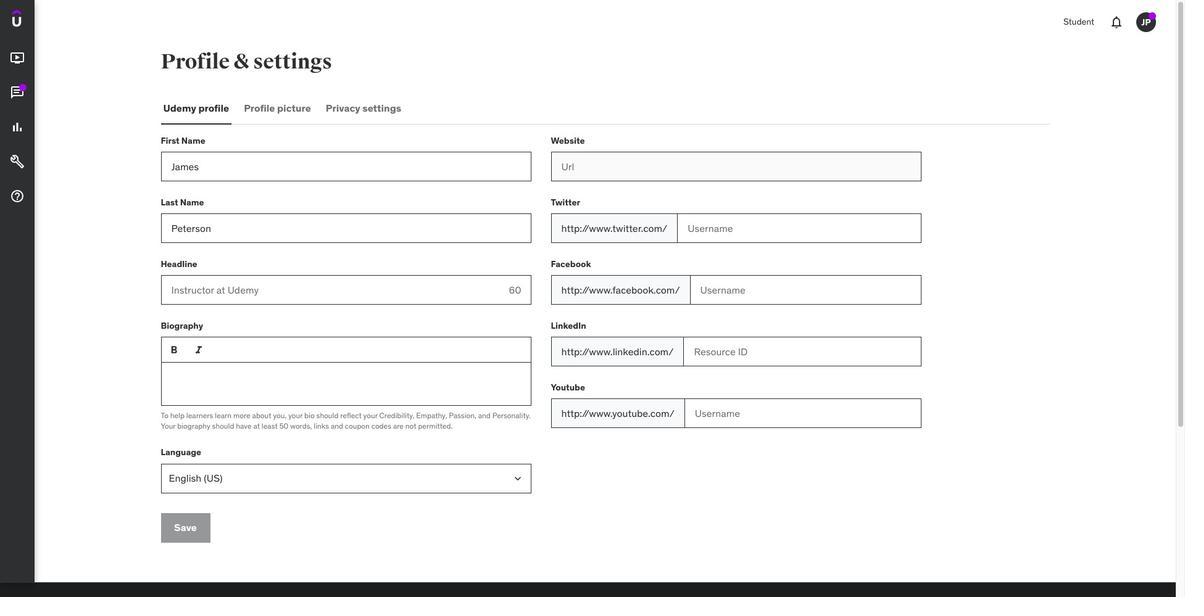 Task type: locate. For each thing, give the bounding box(es) containing it.
personality.
[[493, 411, 531, 421]]

your up words,
[[289, 411, 303, 421]]

0 vertical spatial medium image
[[10, 51, 25, 66]]

0 horizontal spatial settings
[[253, 49, 332, 75]]

profile left picture
[[244, 102, 275, 115]]

name
[[182, 135, 205, 146], [180, 197, 204, 208]]

about
[[252, 411, 271, 421]]

0 vertical spatial settings
[[253, 49, 332, 75]]

learn
[[215, 411, 232, 421]]

1 horizontal spatial settings
[[363, 102, 402, 115]]

privacy
[[326, 102, 361, 115]]

language
[[161, 447, 201, 458]]

medium image
[[10, 85, 25, 100], [10, 120, 25, 135]]

your
[[289, 411, 303, 421], [364, 411, 378, 421]]

profile left & in the top left of the page
[[161, 49, 230, 75]]

settings inside button
[[363, 102, 402, 115]]

0 vertical spatial profile
[[161, 49, 230, 75]]

last
[[161, 197, 178, 208]]

privacy settings
[[326, 102, 402, 115]]

1 vertical spatial should
[[212, 422, 234, 431]]

Website text field
[[551, 152, 922, 182]]

http://www.linkedin.com/
[[562, 346, 674, 358]]

last name
[[161, 197, 204, 208]]

3 medium image from the top
[[10, 189, 25, 204]]

2 vertical spatial medium image
[[10, 189, 25, 204]]

settings
[[253, 49, 332, 75], [363, 102, 402, 115]]

1 vertical spatial settings
[[363, 102, 402, 115]]

notifications image
[[1110, 15, 1125, 30]]

1 horizontal spatial profile
[[244, 102, 275, 115]]

2 medium image from the top
[[10, 155, 25, 169]]

picture
[[277, 102, 311, 115]]

http://www.youtube.com/
[[562, 408, 675, 420]]

more
[[233, 411, 251, 421]]

Twitter text field
[[678, 214, 922, 243]]

learners
[[186, 411, 213, 421]]

1 vertical spatial profile
[[244, 102, 275, 115]]

1 vertical spatial medium image
[[10, 120, 25, 135]]

credibility,
[[380, 411, 415, 421]]

should down 'learn'
[[212, 422, 234, 431]]

profile inside button
[[244, 102, 275, 115]]

0 vertical spatial should
[[317, 411, 339, 421]]

and right links in the left bottom of the page
[[331, 422, 343, 431]]

http://www.twitter.com/
[[562, 222, 668, 235]]

None text field
[[161, 363, 532, 406]]

1 vertical spatial and
[[331, 422, 343, 431]]

Last Name text field
[[161, 214, 532, 243]]

profile picture
[[244, 102, 311, 115]]

2 medium image from the top
[[10, 120, 25, 135]]

are
[[393, 422, 404, 431]]

should
[[317, 411, 339, 421], [212, 422, 234, 431]]

udemy
[[163, 102, 196, 115]]

1 vertical spatial medium image
[[10, 155, 25, 169]]

udemy image
[[12, 10, 69, 31]]

name for first name
[[182, 135, 205, 146]]

jp
[[1142, 16, 1152, 28]]

Youtube text field
[[685, 399, 922, 429]]

facebook
[[551, 259, 591, 270]]

coupon
[[345, 422, 370, 431]]

permitted.
[[418, 422, 453, 431]]

medium image
[[10, 51, 25, 66], [10, 155, 25, 169], [10, 189, 25, 204]]

to help learners learn more about you, your bio should reflect your credibility, empathy, passion, and personality. your biography should have at least 50 words, links and coupon codes are not permitted.
[[161, 411, 531, 431]]

0 vertical spatial name
[[182, 135, 205, 146]]

to
[[161, 411, 169, 421]]

profile
[[161, 49, 230, 75], [244, 102, 275, 115]]

and
[[479, 411, 491, 421], [331, 422, 343, 431]]

1 horizontal spatial should
[[317, 411, 339, 421]]

bio
[[305, 411, 315, 421]]

save
[[174, 522, 197, 534]]

name right last
[[180, 197, 204, 208]]

profile for profile & settings
[[161, 49, 230, 75]]

http://www.facebook.com/
[[562, 284, 680, 296]]

your up "codes" at bottom left
[[364, 411, 378, 421]]

Facebook text field
[[690, 275, 922, 305]]

0 horizontal spatial profile
[[161, 49, 230, 75]]

settings right "privacy"
[[363, 102, 402, 115]]

0 vertical spatial medium image
[[10, 85, 25, 100]]

codes
[[372, 422, 392, 431]]

linkedin
[[551, 320, 587, 331]]

1 vertical spatial name
[[180, 197, 204, 208]]

profile for profile picture
[[244, 102, 275, 115]]

should up links in the left bottom of the page
[[317, 411, 339, 421]]

name right first
[[182, 135, 205, 146]]

passion,
[[449, 411, 477, 421]]

1 horizontal spatial your
[[364, 411, 378, 421]]

udemy profile
[[163, 102, 229, 115]]

settings up picture
[[253, 49, 332, 75]]

1 medium image from the top
[[10, 51, 25, 66]]

bold image
[[168, 344, 180, 356]]

2 your from the left
[[364, 411, 378, 421]]

1 your from the left
[[289, 411, 303, 421]]

0 horizontal spatial your
[[289, 411, 303, 421]]

1 horizontal spatial and
[[479, 411, 491, 421]]

and right the passion,
[[479, 411, 491, 421]]

Headline text field
[[161, 275, 499, 305]]



Task type: vqa. For each thing, say whether or not it's contained in the screenshot.
settings in the button
yes



Task type: describe. For each thing, give the bounding box(es) containing it.
0 horizontal spatial should
[[212, 422, 234, 431]]

links
[[314, 422, 329, 431]]

words,
[[290, 422, 312, 431]]

profile picture button
[[242, 94, 314, 124]]

first
[[161, 135, 180, 146]]

your
[[161, 422, 176, 431]]

LinkedIn text field
[[684, 337, 922, 367]]

headline
[[161, 259, 197, 270]]

0 horizontal spatial and
[[331, 422, 343, 431]]

you,
[[273, 411, 287, 421]]

reflect
[[340, 411, 362, 421]]

1 medium image from the top
[[10, 85, 25, 100]]

50
[[280, 422, 289, 431]]

jp link
[[1132, 7, 1162, 37]]

First Name text field
[[161, 152, 532, 182]]

save button
[[161, 514, 210, 543]]

empathy,
[[416, 411, 447, 421]]

first name
[[161, 135, 205, 146]]

biography
[[161, 320, 203, 331]]

you have alerts image
[[1149, 12, 1157, 20]]

twitter
[[551, 197, 581, 208]]

profile & settings
[[161, 49, 332, 75]]

biography
[[177, 422, 210, 431]]

60
[[509, 284, 522, 296]]

youtube
[[551, 382, 585, 393]]

not
[[406, 422, 417, 431]]

student
[[1064, 16, 1095, 27]]

least
[[262, 422, 278, 431]]

name for last name
[[180, 197, 204, 208]]

at
[[253, 422, 260, 431]]

website
[[551, 135, 585, 146]]

profile
[[199, 102, 229, 115]]

help
[[170, 411, 185, 421]]

&
[[234, 49, 249, 75]]

student link
[[1057, 7, 1103, 37]]

0 vertical spatial and
[[479, 411, 491, 421]]

italic image
[[192, 344, 205, 356]]

privacy settings button
[[324, 94, 404, 124]]

have
[[236, 422, 252, 431]]

udemy profile button
[[161, 94, 232, 124]]



